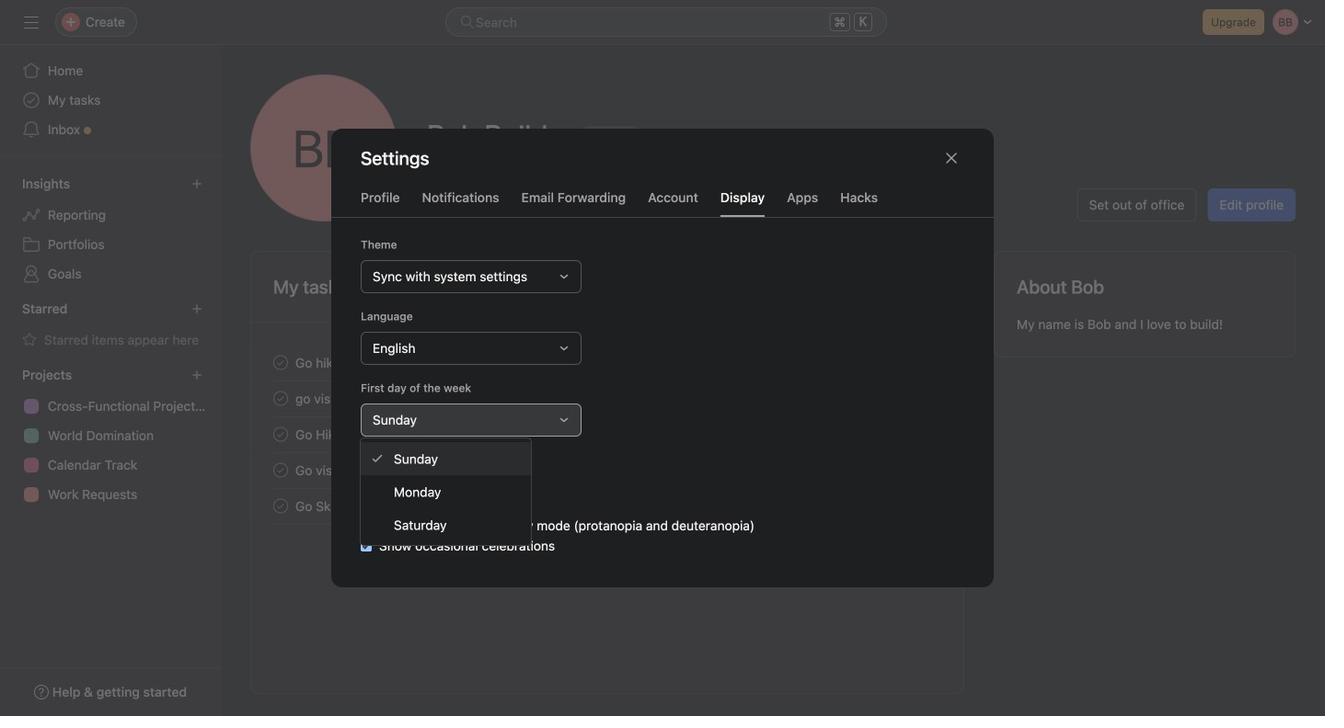 Task type: locate. For each thing, give the bounding box(es) containing it.
Mark complete checkbox
[[270, 352, 292, 374], [270, 424, 292, 446], [270, 460, 292, 482], [270, 496, 292, 518]]

4 mark complete image from the top
[[270, 496, 292, 518]]

hide sidebar image
[[24, 15, 39, 29]]

4 mark complete checkbox from the top
[[270, 496, 292, 518]]

mark complete image for mark complete checkbox
[[270, 388, 292, 410]]

3 mark complete checkbox from the top
[[270, 460, 292, 482]]

3 mark complete image from the top
[[270, 424, 292, 446]]

1 mark complete image from the top
[[270, 352, 292, 374]]

dialog
[[331, 129, 994, 588]]

mark complete checkbox down mark complete image at the bottom left of the page
[[270, 496, 292, 518]]

2 mark complete checkbox from the top
[[270, 424, 292, 446]]

2 mark complete image from the top
[[270, 388, 292, 410]]

insights element
[[0, 167, 221, 293]]

Mark complete checkbox
[[270, 388, 292, 410]]

settings tab list
[[331, 188, 994, 218]]

None checkbox
[[361, 541, 372, 552]]

mark complete checkbox up mark complete image at the bottom left of the page
[[270, 424, 292, 446]]

mark complete image
[[270, 352, 292, 374], [270, 388, 292, 410], [270, 424, 292, 446], [270, 496, 292, 518]]

mark complete checkbox up mark complete checkbox
[[270, 352, 292, 374]]

1 mark complete checkbox from the top
[[270, 352, 292, 374]]

mark complete checkbox down mark complete checkbox
[[270, 460, 292, 482]]

mark complete image for second mark complete option from the top of the page
[[270, 424, 292, 446]]



Task type: describe. For each thing, give the bounding box(es) containing it.
mark complete image
[[270, 460, 292, 482]]

starred element
[[0, 293, 221, 359]]

mark complete image for 1st mark complete option from the bottom of the page
[[270, 496, 292, 518]]

projects element
[[0, 359, 221, 514]]

close this dialog image
[[944, 151, 959, 166]]

mark complete image for fourth mark complete option from the bottom
[[270, 352, 292, 374]]

global element
[[0, 45, 221, 156]]



Task type: vqa. For each thing, say whether or not it's contained in the screenshot.
Add field Image
no



